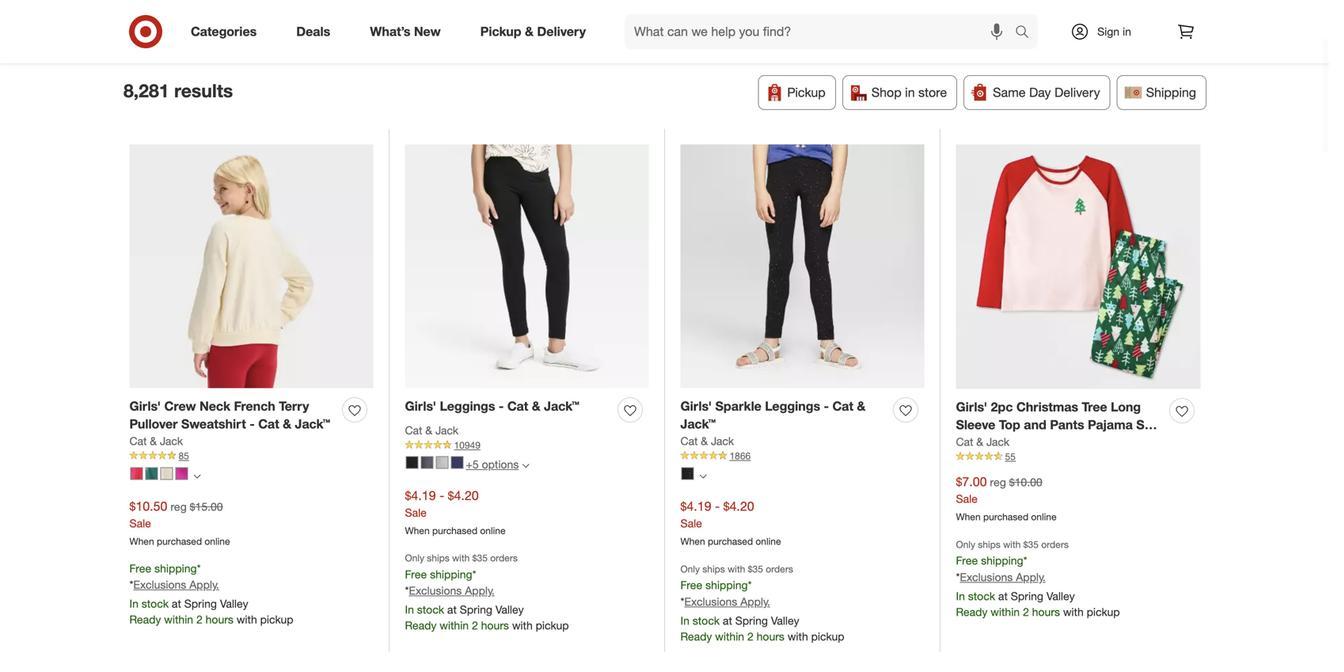 Task type: locate. For each thing, give the bounding box(es) containing it.
cat & jack
[[405, 424, 459, 437], [129, 434, 183, 448], [681, 434, 734, 448], [956, 435, 1010, 449]]

purchased inside $7.00 reg $10.00 sale when purchased online
[[984, 511, 1029, 523]]

apply. inside free shipping * * exclusions apply. in stock at  spring valley ready within 2 hours with pickup
[[189, 578, 219, 592]]

+5 options button
[[399, 452, 536, 478]]

sale inside $7.00 reg $10.00 sale when purchased online
[[956, 492, 978, 506]]

all colors element
[[194, 471, 201, 480], [700, 471, 707, 480]]

cat & jack link up faux denim image
[[405, 423, 459, 439]]

0 horizontal spatial leggings
[[440, 399, 495, 414]]

1 vertical spatial reg
[[171, 500, 187, 514]]

cat & jack for 2pc
[[956, 435, 1010, 449]]

stock for girls' 2pc christmas tree long sleeve top and pants pajama set - cat & jack™ pink
[[968, 590, 996, 603]]

1 horizontal spatial all colors element
[[700, 471, 707, 480]]

girls' left sparkle
[[681, 399, 712, 414]]

$35
[[1024, 539, 1039, 551], [472, 553, 488, 564], [748, 563, 763, 575]]

pickup
[[1087, 605, 1120, 619], [260, 613, 293, 627], [536, 619, 569, 633], [811, 630, 845, 644]]

$4.19 down faux denim image
[[405, 488, 436, 504]]

0 vertical spatial pickup
[[480, 24, 522, 39]]

pickup for girls' 2pc christmas tree long sleeve top and pants pajama set - cat & jack™ pink
[[1087, 605, 1120, 619]]

within for girls' sparkle leggings - cat & jack™
[[715, 630, 745, 644]]

exclusions for girls' sparkle leggings - cat & jack™
[[685, 595, 738, 609]]

deals
[[296, 24, 330, 39]]

apply. for girls' sparkle leggings - cat & jack™
[[741, 595, 770, 609]]

all colors element right magenta pink icon
[[194, 471, 201, 480]]

in for girls' leggings - cat & jack™
[[405, 603, 414, 617]]

when down $7.00 at bottom
[[956, 511, 981, 523]]

in
[[1123, 25, 1132, 38], [905, 85, 915, 100]]

sale for girls' 2pc christmas tree long sleeve top and pants pajama set - cat & jack™ pink
[[956, 492, 978, 506]]

- inside girls' sparkle leggings - cat & jack™
[[824, 399, 829, 414]]

in for girls' sparkle leggings - cat & jack™
[[681, 614, 690, 628]]

sale
[[956, 492, 978, 506], [405, 506, 427, 520], [129, 517, 151, 531], [681, 517, 702, 531]]

sale down all colors image
[[681, 517, 702, 531]]

jack™ inside girls' sparkle leggings - cat & jack™
[[681, 417, 716, 432]]

1 horizontal spatial delivery
[[1055, 85, 1100, 100]]

1 horizontal spatial only
[[681, 563, 700, 575]]

girls' inside girls' sparkle leggings - cat & jack™
[[681, 399, 712, 414]]

jack for crew
[[160, 434, 183, 448]]

within for girls' 2pc christmas tree long sleeve top and pants pajama set - cat & jack™ pink
[[991, 605, 1020, 619]]

in left store
[[905, 85, 915, 100]]

0 horizontal spatial $35
[[472, 553, 488, 564]]

girls' leggings - cat & jack™ image
[[405, 144, 649, 388], [405, 144, 649, 388]]

reg left $15.00
[[171, 500, 187, 514]]

ready for girls' leggings - cat & jack™
[[405, 619, 437, 633]]

with
[[1003, 539, 1021, 551], [452, 553, 470, 564], [728, 563, 745, 575], [1063, 605, 1084, 619], [237, 613, 257, 627], [512, 619, 533, 633], [788, 630, 808, 644]]

pickup inside button
[[787, 85, 826, 100]]

apply.
[[1016, 571, 1046, 584], [189, 578, 219, 592], [465, 584, 495, 598], [741, 595, 770, 609]]

within inside free shipping * * exclusions apply. in stock at  spring valley ready within 2 hours with pickup
[[164, 613, 193, 627]]

0 horizontal spatial all colors element
[[194, 471, 201, 480]]

0 horizontal spatial $4.19
[[405, 488, 436, 504]]

$4.19 down all colors image
[[681, 499, 712, 515]]

cat & jack link for sparkle
[[681, 434, 734, 449]]

all colors element for -
[[700, 471, 707, 480]]

$4.19 - $4.20 sale when purchased online
[[405, 488, 506, 537], [681, 499, 781, 548]]

ready inside free shipping * * exclusions apply. in stock at  spring valley ready within 2 hours with pickup
[[129, 613, 161, 627]]

$4.20 down 1866
[[724, 499, 754, 515]]

girls' sparkle leggings - cat & jack™ image
[[681, 144, 925, 388], [681, 144, 925, 388]]

$4.19 - $4.20 sale when purchased online down all colors image
[[681, 499, 781, 548]]

jack
[[436, 424, 459, 437], [160, 434, 183, 448], [711, 434, 734, 448], [987, 435, 1010, 449]]

hours for girls' 2pc christmas tree long sleeve top and pants pajama set - cat & jack™ pink
[[1032, 605, 1060, 619]]

set
[[1137, 418, 1157, 433]]

in for girls' 2pc christmas tree long sleeve top and pants pajama set - cat & jack™ pink
[[956, 590, 965, 603]]

jack™ up 10949 "link"
[[544, 399, 580, 414]]

when for girls' sparkle leggings - cat & jack™
[[681, 536, 705, 548]]

$4.19
[[405, 488, 436, 504], [681, 499, 712, 515]]

- inside girls' 2pc christmas tree long sleeve top and pants pajama set - cat & jack™ pink
[[956, 436, 961, 451]]

girls' for girls' sparkle leggings - cat & jack™
[[681, 399, 712, 414]]

shipping button
[[1117, 75, 1207, 110]]

1 vertical spatial in
[[905, 85, 915, 100]]

girls' inside 'girls' crew neck french terry pullover sweatshirt - cat & jack™'
[[129, 399, 161, 414]]

cat & jack up faux denim image
[[405, 424, 459, 437]]

stock
[[968, 590, 996, 603], [142, 597, 169, 611], [417, 603, 444, 617], [693, 614, 720, 628]]

cat & jack for sparkle
[[681, 434, 734, 448]]

jack™ down terry
[[295, 417, 330, 432]]

purchased for girls' sparkle leggings - cat & jack™
[[708, 536, 753, 548]]

pickup right new
[[480, 24, 522, 39]]

only ships with $35 orders free shipping * * exclusions apply. in stock at  spring valley ready within 2 hours with pickup
[[956, 539, 1120, 619], [405, 553, 569, 633], [681, 563, 845, 644]]

leggings up 10949
[[440, 399, 495, 414]]

&
[[525, 24, 534, 39], [532, 399, 541, 414], [857, 399, 866, 414], [283, 417, 292, 432], [425, 424, 432, 437], [150, 434, 157, 448], [701, 434, 708, 448], [977, 435, 984, 449], [989, 436, 998, 451]]

purchased inside $10.50 reg $15.00 sale when purchased online
[[157, 536, 202, 548]]

spring for girls' 2pc christmas tree long sleeve top and pants pajama set - cat & jack™ pink
[[1011, 590, 1044, 603]]

sale down black icon
[[405, 506, 427, 520]]

10949 link
[[405, 439, 649, 453]]

forest green image
[[145, 467, 158, 480]]

in for sign
[[1123, 25, 1132, 38]]

exclusions for girls' 2pc christmas tree long sleeve top and pants pajama set - cat & jack™ pink
[[960, 571, 1013, 584]]

1 all colors element from the left
[[194, 471, 201, 480]]

shipping
[[981, 554, 1024, 568], [155, 562, 197, 576], [430, 568, 472, 582], [706, 579, 748, 592]]

$4.20
[[448, 488, 479, 504], [724, 499, 754, 515]]

sign
[[1098, 25, 1120, 38]]

when inside $7.00 reg $10.00 sale when purchased online
[[956, 511, 981, 523]]

purchased for girls' 2pc christmas tree long sleeve top and pants pajama set - cat & jack™ pink
[[984, 511, 1029, 523]]

What can we help you find? suggestions appear below search field
[[625, 14, 1019, 49]]

online for christmas
[[1031, 511, 1057, 523]]

cat & jack link
[[405, 423, 459, 439], [129, 434, 183, 449], [681, 434, 734, 449], [956, 434, 1010, 450]]

pickup for pickup
[[787, 85, 826, 100]]

$4.20 down +5 options dropdown button
[[448, 488, 479, 504]]

cat & jack down sleeve
[[956, 435, 1010, 449]]

online
[[1031, 511, 1057, 523], [480, 525, 506, 537], [205, 536, 230, 548], [756, 536, 781, 548]]

free for girls' 2pc christmas tree long sleeve top and pants pajama set - cat & jack™ pink
[[956, 554, 978, 568]]

$4.19 for girls' sparkle leggings - cat & jack™
[[681, 499, 712, 515]]

pink
[[1041, 436, 1067, 451]]

$15.00
[[190, 500, 223, 514]]

1 horizontal spatial $4.19 - $4.20 sale when purchased online
[[681, 499, 781, 548]]

pickup down what can we help you find? suggestions appear below search box
[[787, 85, 826, 100]]

1 vertical spatial delivery
[[1055, 85, 1100, 100]]

search button
[[1008, 14, 1046, 52]]

online for -
[[480, 525, 506, 537]]

girls' 2pc christmas tree long sleeve top and pants pajama set - cat & jack™ pink
[[956, 399, 1157, 451]]

reg inside $7.00 reg $10.00 sale when purchased online
[[990, 476, 1006, 490]]

jack™
[[544, 399, 580, 414], [295, 417, 330, 432], [681, 417, 716, 432], [1002, 436, 1037, 451]]

only
[[956, 539, 976, 551], [405, 553, 424, 564], [681, 563, 700, 575]]

girls' up sleeve
[[956, 399, 988, 415]]

exclusions
[[960, 571, 1013, 584], [133, 578, 186, 592], [409, 584, 462, 598], [685, 595, 738, 609]]

cat & jack link down pullover
[[129, 434, 183, 449]]

cat & jack down pullover
[[129, 434, 183, 448]]

online inside $7.00 reg $10.00 sale when purchased online
[[1031, 511, 1057, 523]]

+5
[[466, 458, 479, 472]]

0 horizontal spatial $4.19 - $4.20 sale when purchased online
[[405, 488, 506, 537]]

girls' sparkle leggings - cat & jack™ link
[[681, 397, 887, 434]]

1 horizontal spatial pickup
[[787, 85, 826, 100]]

when inside $10.50 reg $15.00 sale when purchased online
[[129, 536, 154, 548]]

cat & jack link for leggings
[[405, 423, 459, 439]]

faux denim image
[[421, 457, 434, 469]]

within for girls' leggings - cat & jack™
[[440, 619, 469, 633]]

0 horizontal spatial delivery
[[537, 24, 586, 39]]

top
[[999, 418, 1021, 433]]

$4.19 - $4.20 sale when purchased online for leggings
[[405, 488, 506, 537]]

1 horizontal spatial ships
[[703, 563, 725, 575]]

hours for girls' sparkle leggings - cat & jack™
[[757, 630, 785, 644]]

jack up 10949
[[436, 424, 459, 437]]

online for leggings
[[756, 536, 781, 548]]

when down black icon
[[405, 525, 430, 537]]

sparkle
[[716, 399, 762, 414]]

85
[[179, 450, 189, 462]]

0 vertical spatial in
[[1123, 25, 1132, 38]]

2 leggings from the left
[[765, 399, 821, 414]]

2 horizontal spatial $35
[[1024, 539, 1039, 551]]

0 horizontal spatial pickup
[[480, 24, 522, 39]]

valley for girls' 2pc christmas tree long sleeve top and pants pajama set - cat & jack™ pink
[[1047, 590, 1075, 603]]

only for girls' 2pc christmas tree long sleeve top and pants pajama set - cat & jack™ pink
[[956, 539, 976, 551]]

delivery for pickup & delivery
[[537, 24, 586, 39]]

black image
[[406, 457, 419, 469]]

$35 for leggings
[[472, 553, 488, 564]]

$4.19 - $4.20 sale when purchased online down +5 options dropdown button
[[405, 488, 506, 537]]

girl
[[135, 25, 153, 39]]

1 horizontal spatial $4.19
[[681, 499, 712, 515]]

pickup & delivery link
[[467, 14, 606, 49]]

girls' crew neck french terry pullover sweatshirt - cat & jack™ link
[[129, 397, 336, 434]]

2 horizontal spatial ships
[[978, 539, 1001, 551]]

jack up 55
[[987, 435, 1010, 449]]

0 horizontal spatial ships
[[427, 553, 450, 564]]

cat inside girls' 2pc christmas tree long sleeve top and pants pajama set - cat & jack™ pink
[[965, 436, 986, 451]]

new
[[414, 24, 441, 39]]

1 horizontal spatial in
[[1123, 25, 1132, 38]]

jack for leggings
[[436, 424, 459, 437]]

clear all button
[[264, 24, 310, 43]]

1 horizontal spatial $35
[[748, 563, 763, 575]]

in
[[956, 590, 965, 603], [129, 597, 139, 611], [405, 603, 414, 617], [681, 614, 690, 628]]

leggings up 1866 link
[[765, 399, 821, 414]]

1 horizontal spatial leggings
[[765, 399, 821, 414]]

within
[[991, 605, 1020, 619], [164, 613, 193, 627], [440, 619, 469, 633], [715, 630, 745, 644]]

pickup & delivery
[[480, 24, 586, 39]]

1 horizontal spatial only ships with $35 orders free shipping * * exclusions apply. in stock at  spring valley ready within 2 hours with pickup
[[681, 563, 845, 644]]

1 horizontal spatial orders
[[766, 563, 793, 575]]

85 link
[[129, 449, 373, 463]]

delivery inside button
[[1055, 85, 1100, 100]]

girls' crew neck french terry pullover sweatshirt - cat & jack™ image
[[129, 144, 373, 388], [129, 144, 373, 388]]

jack for sparkle
[[711, 434, 734, 448]]

sale inside $10.50 reg $15.00 sale when purchased online
[[129, 517, 151, 531]]

online for neck
[[205, 536, 230, 548]]

spring for girls' leggings - cat & jack™
[[460, 603, 493, 617]]

1 vertical spatial pickup
[[787, 85, 826, 100]]

*
[[1024, 554, 1028, 568], [197, 562, 201, 576], [472, 568, 476, 582], [956, 571, 960, 584], [129, 578, 133, 592], [748, 579, 752, 592], [405, 584, 409, 598], [681, 595, 685, 609]]

girls' up pullover
[[129, 399, 161, 414]]

girls' inside girls' 2pc christmas tree long sleeve top and pants pajama set - cat & jack™ pink
[[956, 399, 988, 415]]

1866 link
[[681, 449, 925, 463]]

2 horizontal spatial only ships with $35 orders free shipping * * exclusions apply. in stock at  spring valley ready within 2 hours with pickup
[[956, 539, 1120, 619]]

1 horizontal spatial reg
[[990, 476, 1006, 490]]

valley
[[1047, 590, 1075, 603], [220, 597, 248, 611], [496, 603, 524, 617], [771, 614, 800, 628]]

day
[[1030, 85, 1051, 100]]

delivery for same day delivery
[[1055, 85, 1100, 100]]

jack™ inside 'girls' crew neck french terry pullover sweatshirt - cat & jack™'
[[295, 417, 330, 432]]

jack™ inside girls' leggings - cat & jack™ link
[[544, 399, 580, 414]]

0 horizontal spatial in
[[905, 85, 915, 100]]

jack up 85
[[160, 434, 183, 448]]

deals link
[[283, 14, 350, 49]]

valley inside free shipping * * exclusions apply. in stock at  spring valley ready within 2 hours with pickup
[[220, 597, 248, 611]]

jack™ inside girls' 2pc christmas tree long sleeve top and pants pajama set - cat & jack™ pink
[[1002, 436, 1037, 451]]

crew
[[164, 399, 196, 414]]

jack for 2pc
[[987, 435, 1010, 449]]

pickup for girls' leggings - cat & jack™
[[536, 619, 569, 633]]

sale down $10.50 on the left bottom of page
[[129, 517, 151, 531]]

0 horizontal spatial $4.20
[[448, 488, 479, 504]]

0 vertical spatial reg
[[990, 476, 1006, 490]]

and
[[1024, 418, 1047, 433]]

$10.50 reg $15.00 sale when purchased online
[[129, 499, 230, 548]]

free for girls' leggings - cat & jack™
[[405, 568, 427, 582]]

off white image
[[160, 467, 173, 480]]

spring for girls' sparkle leggings - cat & jack™
[[736, 614, 768, 628]]

1 horizontal spatial $4.20
[[724, 499, 754, 515]]

cat & jack up all colors image
[[681, 434, 734, 448]]

exclusions apply. link for girls' leggings - cat & jack™
[[409, 584, 495, 598]]

when down all colors image
[[681, 536, 705, 548]]

pajama
[[1088, 418, 1133, 433]]

2 for girls' sparkle leggings - cat & jack™
[[748, 630, 754, 644]]

same day delivery button
[[964, 75, 1111, 110]]

what's new link
[[357, 14, 461, 49]]

cat & jack for leggings
[[405, 424, 459, 437]]

all colors element right black image
[[700, 471, 707, 480]]

- inside 'girls' crew neck french terry pullover sweatshirt - cat & jack™'
[[250, 417, 255, 432]]

when down $10.50 on the left bottom of page
[[129, 536, 154, 548]]

0 vertical spatial delivery
[[537, 24, 586, 39]]

reg inside $10.50 reg $15.00 sale when purchased online
[[171, 500, 187, 514]]

& inside 'girls' crew neck french terry pullover sweatshirt - cat & jack™'
[[283, 417, 292, 432]]

2 inside free shipping * * exclusions apply. in stock at  spring valley ready within 2 hours with pickup
[[196, 613, 203, 627]]

exclusions apply. link
[[960, 571, 1046, 584], [133, 578, 219, 592], [409, 584, 495, 598], [685, 595, 770, 609]]

free
[[956, 554, 978, 568], [129, 562, 151, 576], [405, 568, 427, 582], [681, 579, 703, 592]]

sale down $7.00 at bottom
[[956, 492, 978, 506]]

in right sign
[[1123, 25, 1132, 38]]

2 horizontal spatial orders
[[1042, 539, 1069, 551]]

girls' up faux denim image
[[405, 399, 436, 414]]

jack™ down sparkle
[[681, 417, 716, 432]]

online inside $10.50 reg $15.00 sale when purchased online
[[205, 536, 230, 548]]

girls' 2pc christmas tree long sleeve top and pants pajama set - cat & jack™ pink image
[[956, 144, 1201, 389], [956, 144, 1201, 389]]

at inside free shipping * * exclusions apply. in stock at  spring valley ready within 2 hours with pickup
[[172, 597, 181, 611]]

girls' sparkle leggings - cat & jack™
[[681, 399, 866, 432]]

cat & jack link down sleeve
[[956, 434, 1010, 450]]

spring
[[1011, 590, 1044, 603], [184, 597, 217, 611], [460, 603, 493, 617], [736, 614, 768, 628]]

in inside button
[[905, 85, 915, 100]]

2 all colors element from the left
[[700, 471, 707, 480]]

purchased
[[984, 511, 1029, 523], [432, 525, 478, 537], [157, 536, 202, 548], [708, 536, 753, 548]]

2 for girls' 2pc christmas tree long sleeve top and pants pajama set - cat & jack™ pink
[[1023, 605, 1029, 619]]

8,281 results
[[124, 80, 233, 102]]

reg
[[990, 476, 1006, 490], [171, 500, 187, 514]]

cat & jack link up all colors image
[[681, 434, 734, 449]]

$35 for 2pc
[[1024, 539, 1039, 551]]

0 horizontal spatial reg
[[171, 500, 187, 514]]

0 horizontal spatial only
[[405, 553, 424, 564]]

girls' inside girls' leggings - cat & jack™ link
[[405, 399, 436, 414]]

reg right $7.00 at bottom
[[990, 476, 1006, 490]]

jack up 1866
[[711, 434, 734, 448]]

8,281
[[124, 80, 169, 102]]

ready
[[956, 605, 988, 619], [129, 613, 161, 627], [405, 619, 437, 633], [681, 630, 712, 644]]

jack™ down "top"
[[1002, 436, 1037, 451]]

kids button
[[187, 15, 248, 50]]

2 horizontal spatial only
[[956, 539, 976, 551]]

shipping
[[1146, 85, 1197, 100]]



Task type: describe. For each thing, give the bounding box(es) containing it.
1866
[[730, 450, 751, 462]]

at for girls' sparkle leggings - cat & jack™
[[723, 614, 732, 628]]

orders for jack™
[[766, 563, 793, 575]]

& inside girls' sparkle leggings - cat & jack™
[[857, 399, 866, 414]]

pullover
[[129, 417, 178, 432]]

exclusions apply. link for girls' 2pc christmas tree long sleeve top and pants pajama set - cat & jack™ pink
[[960, 571, 1046, 584]]

girl button
[[124, 15, 180, 50]]

spring inside free shipping * * exclusions apply. in stock at  spring valley ready within 2 hours with pickup
[[184, 597, 217, 611]]

purchased for girls' crew neck french terry pullover sweatshirt - cat & jack™
[[157, 536, 202, 548]]

only for girls' leggings - cat & jack™
[[405, 553, 424, 564]]

cat inside 'girls' crew neck french terry pullover sweatshirt - cat & jack™'
[[258, 417, 279, 432]]

all colors element for reg
[[194, 471, 201, 480]]

sleeve
[[956, 418, 996, 433]]

with inside free shipping * * exclusions apply. in stock at  spring valley ready within 2 hours with pickup
[[237, 613, 257, 627]]

free shipping * * exclusions apply. in stock at  spring valley ready within 2 hours with pickup
[[129, 562, 293, 627]]

same
[[993, 85, 1026, 100]]

2 for girls' leggings - cat & jack™
[[472, 619, 478, 633]]

french
[[234, 399, 275, 414]]

long
[[1111, 399, 1141, 415]]

$4.19 - $4.20 sale when purchased online for sparkle
[[681, 499, 781, 548]]

all colors + 5 more colors image
[[522, 462, 529, 470]]

all colors + 5 more colors element
[[522, 460, 529, 470]]

shop
[[872, 85, 902, 100]]

55 link
[[956, 450, 1201, 464]]

apply. for girls' leggings - cat & jack™
[[465, 584, 495, 598]]

only for girls' sparkle leggings - cat & jack™
[[681, 563, 700, 575]]

shipping inside free shipping * * exclusions apply. in stock at  spring valley ready within 2 hours with pickup
[[155, 562, 197, 576]]

clear
[[264, 26, 294, 41]]

+5 options
[[466, 458, 519, 472]]

0 horizontal spatial only ships with $35 orders free shipping * * exclusions apply. in stock at  spring valley ready within 2 hours with pickup
[[405, 553, 569, 633]]

$7.00
[[956, 475, 987, 490]]

$4.20 for sparkle
[[724, 499, 754, 515]]

$7.00 reg $10.00 sale when purchased online
[[956, 475, 1057, 523]]

in inside free shipping * * exclusions apply. in stock at  spring valley ready within 2 hours with pickup
[[129, 597, 139, 611]]

red image
[[130, 467, 143, 480]]

only ships with $35 orders free shipping * * exclusions apply. in stock at  spring valley ready within 2 hours with pickup for top
[[956, 539, 1120, 619]]

hours inside free shipping * * exclusions apply. in stock at  spring valley ready within 2 hours with pickup
[[206, 613, 234, 627]]

reg for $7.00
[[990, 476, 1006, 490]]

purchased for girls' leggings - cat & jack™
[[432, 525, 478, 537]]

results
[[174, 80, 233, 102]]

ready for girls' 2pc christmas tree long sleeve top and pants pajama set - cat & jack™ pink
[[956, 605, 988, 619]]

free for girls' sparkle leggings - cat & jack™
[[681, 579, 703, 592]]

girls' crew neck french terry pullover sweatshirt - cat & jack™
[[129, 399, 330, 432]]

sale for girls' sparkle leggings - cat & jack™
[[681, 517, 702, 531]]

same day delivery
[[993, 85, 1100, 100]]

$4.20 for leggings
[[448, 488, 479, 504]]

search
[[1008, 25, 1046, 41]]

ships for girls' 2pc christmas tree long sleeve top and pants pajama set - cat & jack™ pink
[[978, 539, 1001, 551]]

shipping for girls' 2pc christmas tree long sleeve top and pants pajama set - cat & jack™ pink
[[981, 554, 1024, 568]]

shop in store button
[[842, 75, 958, 110]]

cat & jack link for crew
[[129, 434, 183, 449]]

pickup inside free shipping * * exclusions apply. in stock at  spring valley ready within 2 hours with pickup
[[260, 613, 293, 627]]

0 horizontal spatial orders
[[490, 553, 518, 564]]

reg for $10.50
[[171, 500, 187, 514]]

- inside girls' leggings - cat & jack™ link
[[499, 399, 504, 414]]

free inside free shipping * * exclusions apply. in stock at  spring valley ready within 2 hours with pickup
[[129, 562, 151, 576]]

shipping for girls' sparkle leggings - cat & jack™
[[706, 579, 748, 592]]

$10.50
[[129, 499, 167, 515]]

clear all
[[264, 26, 310, 41]]

sale for girls' crew neck french terry pullover sweatshirt - cat & jack™
[[129, 517, 151, 531]]

black image
[[681, 467, 694, 480]]

ships for girls' sparkle leggings - cat & jack™
[[703, 563, 725, 575]]

pickup button
[[758, 75, 836, 110]]

shipping for girls' leggings - cat & jack™
[[430, 568, 472, 582]]

what's new
[[370, 24, 441, 39]]

tree
[[1082, 399, 1108, 415]]

$35 for sparkle
[[748, 563, 763, 575]]

in for shop
[[905, 85, 915, 100]]

apply. for girls' 2pc christmas tree long sleeve top and pants pajama set - cat & jack™ pink
[[1016, 571, 1046, 584]]

when for girls' crew neck french terry pullover sweatshirt - cat & jack™
[[129, 536, 154, 548]]

ships for girls' leggings - cat & jack™
[[427, 553, 450, 564]]

exclusions inside free shipping * * exclusions apply. in stock at  spring valley ready within 2 hours with pickup
[[133, 578, 186, 592]]

sweatshirt
[[181, 417, 246, 432]]

55
[[1005, 451, 1016, 463]]

when for girls' 2pc christmas tree long sleeve top and pants pajama set - cat & jack™ pink
[[956, 511, 981, 523]]

navy image
[[451, 457, 464, 469]]

cat & jack link for 2pc
[[956, 434, 1010, 450]]

what's
[[370, 24, 411, 39]]

store
[[919, 85, 947, 100]]

neck
[[200, 399, 231, 414]]

exclusions for girls' leggings - cat & jack™
[[409, 584, 462, 598]]

stock for girls' sparkle leggings - cat & jack™
[[693, 614, 720, 628]]

girls' leggings - cat & jack™ link
[[405, 397, 580, 416]]

leggings inside girls' sparkle leggings - cat & jack™
[[765, 399, 821, 414]]

girls' 2pc christmas tree long sleeve top and pants pajama set - cat & jack™ pink link
[[956, 398, 1164, 451]]

sign in link
[[1057, 14, 1156, 49]]

all colors image
[[194, 473, 201, 480]]

stock for girls' leggings - cat & jack™
[[417, 603, 444, 617]]

10949
[[454, 439, 481, 451]]

kids
[[198, 25, 220, 39]]

sale for girls' leggings - cat & jack™
[[405, 506, 427, 520]]

magenta pink image
[[175, 467, 188, 480]]

stock inside free shipping * * exclusions apply. in stock at  spring valley ready within 2 hours with pickup
[[142, 597, 169, 611]]

hours for girls' leggings - cat & jack™
[[481, 619, 509, 633]]

categories
[[191, 24, 257, 39]]

$10.00
[[1010, 476, 1043, 490]]

pickup for girls' sparkle leggings - cat & jack™
[[811, 630, 845, 644]]

ready for girls' sparkle leggings - cat & jack™
[[681, 630, 712, 644]]

pants
[[1050, 418, 1085, 433]]

girls' for girls' 2pc christmas tree long sleeve top and pants pajama set - cat & jack™ pink
[[956, 399, 988, 415]]

girls' leggings - cat & jack™
[[405, 399, 580, 414]]

all colors image
[[700, 473, 707, 480]]

pickup for pickup & delivery
[[480, 24, 522, 39]]

valley for girls' leggings - cat & jack™
[[496, 603, 524, 617]]

& inside girls' 2pc christmas tree long sleeve top and pants pajama set - cat & jack™ pink
[[989, 436, 998, 451]]

orders for top
[[1042, 539, 1069, 551]]

at for girls' leggings - cat & jack™
[[447, 603, 457, 617]]

$4.19 for girls' leggings - cat & jack™
[[405, 488, 436, 504]]

girls' for girls' crew neck french terry pullover sweatshirt - cat & jack™
[[129, 399, 161, 414]]

cat & jack for crew
[[129, 434, 183, 448]]

heather gray image
[[436, 457, 449, 469]]

only ships with $35 orders free shipping * * exclusions apply. in stock at  spring valley ready within 2 hours with pickup for jack™
[[681, 563, 845, 644]]

all
[[297, 26, 310, 41]]

valley for girls' sparkle leggings - cat & jack™
[[771, 614, 800, 628]]

shop in store
[[872, 85, 947, 100]]

1 leggings from the left
[[440, 399, 495, 414]]

cat inside girls' sparkle leggings - cat & jack™
[[833, 399, 854, 414]]

when for girls' leggings - cat & jack™
[[405, 525, 430, 537]]

terry
[[279, 399, 309, 414]]

christmas
[[1017, 399, 1079, 415]]

2pc
[[991, 399, 1013, 415]]

options
[[482, 458, 519, 472]]

exclusions apply. link for girls' sparkle leggings - cat & jack™
[[685, 595, 770, 609]]

girls' for girls' leggings - cat & jack™
[[405, 399, 436, 414]]

sign in
[[1098, 25, 1132, 38]]

categories link
[[177, 14, 277, 49]]

at for girls' 2pc christmas tree long sleeve top and pants pajama set - cat & jack™ pink
[[999, 590, 1008, 603]]



Task type: vqa. For each thing, say whether or not it's contained in the screenshot.
sweatshirt
yes



